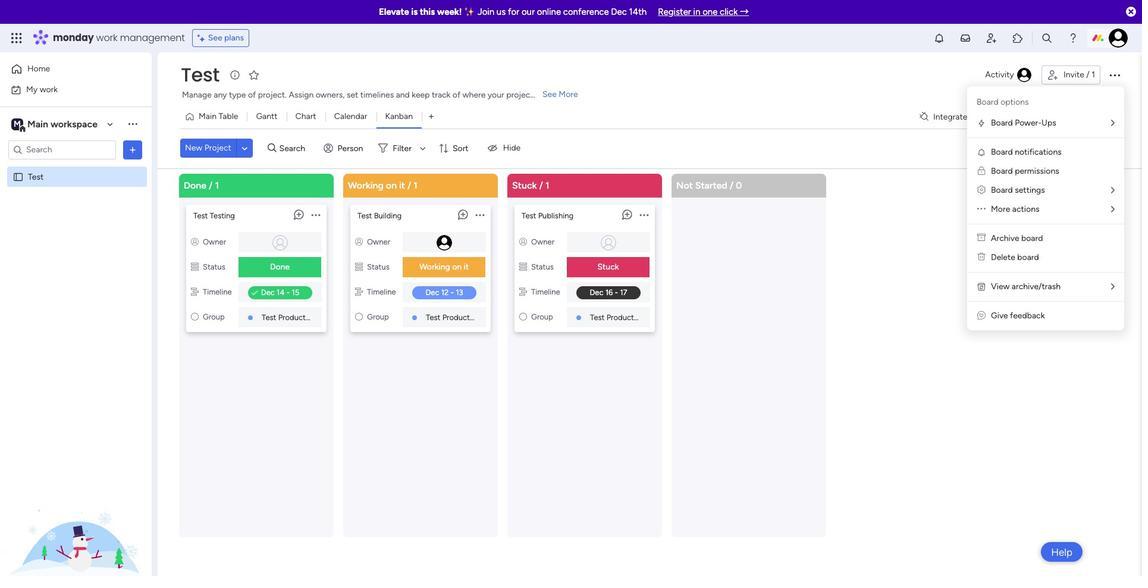 Task type: vqa. For each thing, say whether or not it's contained in the screenshot.
right on
yes



Task type: locate. For each thing, give the bounding box(es) containing it.
workspace selection element
[[11, 117, 99, 132]]

collapse board header image
[[1112, 112, 1122, 121]]

0 horizontal spatial small timeline column outline image
[[191, 287, 199, 296]]

v2 permission outline image
[[978, 166, 986, 176]]

give
[[991, 311, 1008, 321]]

public board image
[[12, 171, 24, 182]]

pipeline for done / 1
[[318, 313, 345, 322]]

0 vertical spatial on
[[386, 179, 397, 191]]

1 list arrow image from the top
[[1112, 119, 1115, 127]]

board right board notifications icon
[[991, 147, 1013, 157]]

0 vertical spatial working
[[348, 179, 384, 191]]

see right "project"
[[543, 89, 557, 99]]

0 vertical spatial see
[[208, 33, 222, 43]]

owner for stuck
[[531, 237, 555, 246]]

0 horizontal spatial dapulse person column image
[[191, 237, 199, 246]]

person button
[[319, 139, 370, 158]]

test production pipeline for working on it / 1
[[426, 313, 510, 322]]

options
[[1001, 97, 1029, 107]]

more right "project"
[[559, 89, 578, 99]]

working
[[348, 179, 384, 191], [419, 262, 450, 272]]

board options
[[977, 97, 1029, 107]]

status right v2 status outline icon
[[203, 262, 225, 271]]

owner for working
[[367, 237, 390, 246]]

done
[[184, 179, 207, 191], [270, 262, 290, 272]]

list arrow image
[[1112, 205, 1115, 214]]

dapulse checkmark sign image
[[252, 286, 258, 300]]

1 horizontal spatial small timeline column outline image
[[355, 287, 363, 296]]

menu containing board options
[[968, 86, 1125, 330]]

board
[[977, 97, 999, 107], [991, 118, 1013, 128], [991, 147, 1013, 157], [991, 166, 1013, 176], [991, 185, 1013, 195]]

0 vertical spatial it
[[399, 179, 405, 191]]

main table button
[[180, 107, 247, 126]]

online
[[537, 7, 561, 17]]

1 vertical spatial work
[[40, 84, 58, 94]]

set
[[347, 90, 358, 100]]

1 vertical spatial it
[[464, 262, 469, 272]]

3 status from the left
[[531, 262, 554, 271]]

2 horizontal spatial status
[[531, 262, 554, 271]]

dapulse person column image up v2 status outline icon
[[191, 237, 199, 246]]

1 horizontal spatial see
[[543, 89, 557, 99]]

0 horizontal spatial it
[[399, 179, 405, 191]]

see for see more
[[543, 89, 557, 99]]

2 owner from the left
[[367, 237, 390, 246]]

v2 status outline image up small timeline column outline image
[[519, 262, 527, 271]]

working on it
[[419, 262, 469, 272]]

register
[[658, 7, 691, 17]]

1 pipeline from the left
[[318, 313, 345, 322]]

0 horizontal spatial work
[[40, 84, 58, 94]]

0 vertical spatial work
[[96, 31, 118, 45]]

1 timeline from the left
[[203, 287, 232, 296]]

2 horizontal spatial production
[[607, 313, 645, 322]]

menu
[[968, 86, 1125, 330]]

0 horizontal spatial v2 sun outline image
[[191, 312, 199, 321]]

option
[[0, 166, 152, 168]]

owner for done
[[203, 237, 226, 246]]

1 for stuck / 1
[[546, 179, 550, 191]]

1 horizontal spatial pipeline
[[483, 313, 510, 322]]

board for board notifications
[[991, 147, 1013, 157]]

2 group from the left
[[367, 312, 389, 321]]

2 of from the left
[[453, 90, 461, 100]]

stuck
[[512, 179, 537, 191], [598, 262, 619, 272]]

any
[[214, 90, 227, 100]]

board down archive board
[[1018, 252, 1039, 262]]

0
[[736, 179, 742, 191]]

notifications image
[[934, 32, 946, 44]]

1 horizontal spatial dapulse person column image
[[355, 237, 363, 246]]

1 horizontal spatial owner
[[367, 237, 390, 246]]

main left table
[[199, 111, 217, 121]]

of right type
[[248, 90, 256, 100]]

1 horizontal spatial work
[[96, 31, 118, 45]]

gantt
[[256, 111, 278, 121]]

0 horizontal spatial test production pipeline
[[262, 313, 345, 322]]

test inside list box
[[28, 172, 44, 182]]

0 horizontal spatial more
[[559, 89, 578, 99]]

options image
[[1108, 68, 1122, 82], [127, 144, 139, 156], [312, 205, 320, 225], [476, 205, 485, 225]]

timelines
[[360, 90, 394, 100]]

/
[[1087, 70, 1090, 80], [209, 179, 213, 191], [408, 179, 411, 191], [539, 179, 543, 191], [730, 179, 734, 191]]

board up board power-ups image on the top right of page
[[977, 97, 999, 107]]

owner down test building on the left
[[367, 237, 390, 246]]

1 for invite / 1
[[1092, 70, 1096, 80]]

board
[[1022, 233, 1043, 243], [1018, 252, 1039, 262]]

work right my
[[40, 84, 58, 94]]

0 horizontal spatial group
[[203, 312, 225, 321]]

elevate is this week! ✨ join us for our online conference dec 14th
[[379, 7, 647, 17]]

v2 user feedback image
[[978, 311, 986, 321]]

2 v2 status outline image from the left
[[519, 262, 527, 271]]

board settings
[[991, 185, 1045, 195]]

→
[[740, 7, 749, 17]]

1 dapulse person column image from the left
[[191, 237, 199, 246]]

0 horizontal spatial pipeline
[[318, 313, 345, 322]]

conference
[[563, 7, 609, 17]]

test production pipeline
[[262, 313, 345, 322], [426, 313, 510, 322], [590, 313, 674, 322]]

0 vertical spatial stuck
[[512, 179, 537, 191]]

see more
[[543, 89, 578, 99]]

0 horizontal spatial v2 status outline image
[[355, 262, 363, 271]]

1 horizontal spatial it
[[464, 262, 469, 272]]

/ for done
[[209, 179, 213, 191]]

filter
[[393, 143, 412, 153]]

3 test production pipeline from the left
[[590, 313, 674, 322]]

filter button
[[374, 139, 430, 158]]

1 inside button
[[1092, 70, 1096, 80]]

1 horizontal spatial on
[[452, 262, 462, 272]]

kanban button
[[376, 107, 422, 126]]

dapulse person column image
[[519, 237, 527, 246]]

it for working on it / 1
[[399, 179, 405, 191]]

1 horizontal spatial v2 status outline image
[[519, 262, 527, 271]]

0 horizontal spatial stuck
[[512, 179, 537, 191]]

1 horizontal spatial v2 sun outline image
[[355, 312, 363, 321]]

actions
[[1013, 204, 1040, 214]]

0 horizontal spatial of
[[248, 90, 256, 100]]

1 horizontal spatial working
[[419, 262, 450, 272]]

1 horizontal spatial of
[[453, 90, 461, 100]]

list arrow image
[[1112, 119, 1115, 127], [1112, 186, 1115, 195], [1112, 283, 1115, 291]]

dec
[[611, 7, 627, 17]]

notifications
[[1015, 147, 1062, 157]]

✨
[[464, 7, 476, 17]]

3 owner from the left
[[531, 237, 555, 246]]

1 vertical spatial done
[[270, 262, 290, 272]]

project.
[[258, 90, 287, 100]]

chart
[[296, 111, 316, 121]]

board notifications
[[991, 147, 1062, 157]]

feedback
[[1010, 311, 1045, 321]]

1 up 'test publishing'
[[546, 179, 550, 191]]

see left the "plans"
[[208, 33, 222, 43]]

lottie animation image
[[0, 456, 152, 576]]

invite members image
[[986, 32, 998, 44]]

0 horizontal spatial owner
[[203, 237, 226, 246]]

0 vertical spatial list arrow image
[[1112, 119, 1115, 127]]

sort button
[[434, 139, 476, 158]]

test production pipeline for done / 1
[[262, 313, 345, 322]]

0 horizontal spatial timeline
[[203, 287, 232, 296]]

owner
[[203, 237, 226, 246], [367, 237, 390, 246], [531, 237, 555, 246]]

activity button
[[981, 65, 1037, 84]]

group for stuck
[[531, 312, 553, 321]]

1 horizontal spatial test production pipeline
[[426, 313, 510, 322]]

1 vertical spatial more
[[991, 204, 1011, 214]]

v2 sun outline image
[[519, 312, 527, 321]]

is
[[411, 7, 418, 17]]

1 up test testing
[[215, 179, 219, 191]]

give feedback
[[991, 311, 1045, 321]]

board right dapulse admin menu icon
[[991, 185, 1013, 195]]

/ right invite
[[1087, 70, 1090, 80]]

board right v2 permission outline icon
[[991, 166, 1013, 176]]

1 horizontal spatial group
[[367, 312, 389, 321]]

list arrow image for board settings
[[1112, 186, 1115, 195]]

test list box
[[0, 164, 152, 348]]

elevate
[[379, 7, 409, 17]]

of
[[248, 90, 256, 100], [453, 90, 461, 100]]

0 horizontal spatial see
[[208, 33, 222, 43]]

main inside main table button
[[199, 111, 217, 121]]

1 vertical spatial board
[[1018, 252, 1039, 262]]

options image
[[640, 205, 649, 225]]

pipeline
[[318, 313, 345, 322], [483, 313, 510, 322], [647, 313, 674, 322]]

board notifications image
[[977, 148, 987, 157]]

status down test building on the left
[[367, 262, 390, 271]]

2 dapulse person column image from the left
[[355, 237, 363, 246]]

add to favorites image
[[248, 69, 260, 81]]

0 vertical spatial done
[[184, 179, 207, 191]]

3 production from the left
[[607, 313, 645, 322]]

0 vertical spatial board
[[1022, 233, 1043, 243]]

work for monday
[[96, 31, 118, 45]]

test production pipeline for stuck / 1
[[590, 313, 674, 322]]

test building
[[358, 211, 402, 220]]

1 vertical spatial stuck
[[598, 262, 619, 272]]

1 owner from the left
[[203, 237, 226, 246]]

1 group from the left
[[203, 312, 225, 321]]

board up the delete board on the top right of page
[[1022, 233, 1043, 243]]

Test field
[[178, 61, 222, 88]]

work inside my work button
[[40, 84, 58, 94]]

for
[[508, 7, 520, 17]]

dapulse person column image
[[191, 237, 199, 246], [355, 237, 363, 246]]

calendar button
[[325, 107, 376, 126]]

1 horizontal spatial done
[[270, 262, 290, 272]]

more actions
[[991, 204, 1040, 214]]

calendar
[[334, 111, 367, 121]]

not started / 0
[[677, 179, 742, 191]]

test publishing
[[522, 211, 574, 220]]

v2 sun outline image for working on it / 1
[[355, 312, 363, 321]]

/ inside button
[[1087, 70, 1090, 80]]

2 status from the left
[[367, 262, 390, 271]]

test
[[181, 61, 219, 88], [28, 172, 44, 182], [193, 211, 208, 220], [358, 211, 372, 220], [522, 211, 536, 220], [262, 313, 276, 322], [426, 313, 441, 322], [590, 313, 605, 322]]

dapulse integrations image
[[920, 112, 929, 121]]

0 horizontal spatial on
[[386, 179, 397, 191]]

0 horizontal spatial status
[[203, 262, 225, 271]]

on
[[386, 179, 397, 191], [452, 262, 462, 272]]

status for stuck
[[531, 262, 554, 271]]

owner down test testing
[[203, 237, 226, 246]]

keep
[[412, 90, 430, 100]]

2 horizontal spatial test production pipeline
[[590, 313, 674, 322]]

1 vertical spatial see
[[543, 89, 557, 99]]

see for see plans
[[208, 33, 222, 43]]

track
[[432, 90, 451, 100]]

board for board power-ups
[[991, 118, 1013, 128]]

1 vertical spatial on
[[452, 262, 462, 272]]

show board description image
[[228, 69, 242, 81]]

new project button
[[180, 139, 236, 158]]

v2 status outline image
[[355, 262, 363, 271], [519, 262, 527, 271]]

status
[[203, 262, 225, 271], [367, 262, 390, 271], [531, 262, 554, 271]]

1 horizontal spatial production
[[443, 313, 481, 322]]

board for board settings
[[991, 185, 1013, 195]]

2 horizontal spatial pipeline
[[647, 313, 674, 322]]

row group
[[177, 173, 834, 576]]

search everything image
[[1041, 32, 1053, 44]]

1 status from the left
[[203, 262, 225, 271]]

where
[[463, 90, 486, 100]]

main for main table
[[199, 111, 217, 121]]

3 pipeline from the left
[[647, 313, 674, 322]]

owner right dapulse person column icon
[[531, 237, 555, 246]]

2 pipeline from the left
[[483, 313, 510, 322]]

board power-ups image
[[977, 118, 987, 128]]

2 list arrow image from the top
[[1112, 186, 1115, 195]]

done for done / 1
[[184, 179, 207, 191]]

work for my
[[40, 84, 58, 94]]

dapulse person column image down test building on the left
[[355, 237, 363, 246]]

gantt button
[[247, 107, 287, 126]]

3 list arrow image from the top
[[1112, 283, 1115, 291]]

help button
[[1041, 542, 1083, 562]]

0 horizontal spatial working
[[348, 179, 384, 191]]

1 test production pipeline from the left
[[262, 313, 345, 322]]

2 production from the left
[[443, 313, 481, 322]]

integrate
[[934, 112, 968, 122]]

of right track
[[453, 90, 461, 100]]

board for archive board
[[1022, 233, 1043, 243]]

2 timeline from the left
[[367, 287, 396, 296]]

our
[[522, 7, 535, 17]]

v2 status outline image down test building on the left
[[355, 262, 363, 271]]

done for done
[[270, 262, 290, 272]]

more right more dots icon at the top right
[[991, 204, 1011, 214]]

2 test production pipeline from the left
[[426, 313, 510, 322]]

see plans button
[[192, 29, 249, 47]]

list arrow image for view archive/trash
[[1112, 283, 1115, 291]]

0 horizontal spatial production
[[278, 313, 316, 322]]

work
[[96, 31, 118, 45], [40, 84, 58, 94]]

1 horizontal spatial timeline
[[367, 287, 396, 296]]

stuck for stuck
[[598, 262, 619, 272]]

2 vertical spatial list arrow image
[[1112, 283, 1115, 291]]

timeline for working
[[367, 287, 396, 296]]

not
[[677, 179, 693, 191]]

main
[[199, 111, 217, 121], [27, 118, 48, 129]]

small timeline column outline image
[[191, 287, 199, 296], [355, 287, 363, 296]]

main inside workspace selection 'element'
[[27, 118, 48, 129]]

/ up 'test publishing'
[[539, 179, 543, 191]]

1 vertical spatial working
[[419, 262, 450, 272]]

/ up test testing
[[209, 179, 213, 191]]

sort
[[453, 143, 469, 153]]

1 horizontal spatial stuck
[[598, 262, 619, 272]]

0 horizontal spatial done
[[184, 179, 207, 191]]

1 small timeline column outline image from the left
[[191, 287, 199, 296]]

1 right invite
[[1092, 70, 1096, 80]]

1 vertical spatial list arrow image
[[1112, 186, 1115, 195]]

1
[[1092, 70, 1096, 80], [215, 179, 219, 191], [414, 179, 418, 191], [546, 179, 550, 191]]

new
[[185, 143, 202, 153]]

2 v2 sun outline image from the left
[[355, 312, 363, 321]]

1 horizontal spatial status
[[367, 262, 390, 271]]

2 horizontal spatial timeline
[[531, 287, 560, 296]]

stuck / 1
[[512, 179, 550, 191]]

publishing
[[538, 211, 574, 220]]

apps image
[[1012, 32, 1024, 44]]

work right monday
[[96, 31, 118, 45]]

status down 'test publishing'
[[531, 262, 554, 271]]

workspace image
[[11, 118, 23, 131]]

1 down arrow down icon
[[414, 179, 418, 191]]

1 v2 sun outline image from the left
[[191, 312, 199, 321]]

production for working on it / 1
[[443, 313, 481, 322]]

2 horizontal spatial group
[[531, 312, 553, 321]]

group for working
[[367, 312, 389, 321]]

1 horizontal spatial more
[[991, 204, 1011, 214]]

v2 status outline image for stuck
[[519, 262, 527, 271]]

2 horizontal spatial owner
[[531, 237, 555, 246]]

0 horizontal spatial main
[[27, 118, 48, 129]]

management
[[120, 31, 185, 45]]

new project
[[185, 143, 231, 153]]

3 group from the left
[[531, 312, 553, 321]]

1 v2 status outline image from the left
[[355, 262, 363, 271]]

board right board power-ups image on the top right of page
[[991, 118, 1013, 128]]

1 horizontal spatial main
[[199, 111, 217, 121]]

v2 sun outline image
[[191, 312, 199, 321], [355, 312, 363, 321]]

angle down image
[[242, 144, 248, 153]]

help image
[[1068, 32, 1079, 44]]

production for done / 1
[[278, 313, 316, 322]]

main right workspace icon
[[27, 118, 48, 129]]

1 production from the left
[[278, 313, 316, 322]]

see inside button
[[208, 33, 222, 43]]

3 timeline from the left
[[531, 287, 560, 296]]

1 for done / 1
[[215, 179, 219, 191]]

2 small timeline column outline image from the left
[[355, 287, 363, 296]]



Task type: describe. For each thing, give the bounding box(es) containing it.
register in one click → link
[[658, 7, 749, 17]]

1 of from the left
[[248, 90, 256, 100]]

it for working on it
[[464, 262, 469, 272]]

14th
[[629, 7, 647, 17]]

small timeline column outline image
[[519, 287, 527, 296]]

inbox image
[[960, 32, 972, 44]]

working on it / 1
[[348, 179, 418, 191]]

m
[[14, 119, 21, 129]]

kanban
[[385, 111, 413, 121]]

building
[[374, 211, 402, 220]]

one
[[703, 7, 718, 17]]

view
[[991, 281, 1010, 292]]

/ down filter
[[408, 179, 411, 191]]

project
[[507, 90, 534, 100]]

working for working on it
[[419, 262, 450, 272]]

invite
[[1064, 70, 1085, 80]]

james peterson image
[[1109, 29, 1128, 48]]

assign
[[289, 90, 314, 100]]

stands.
[[536, 90, 562, 100]]

Search in workspace field
[[25, 143, 99, 157]]

join
[[478, 7, 495, 17]]

plans
[[224, 33, 244, 43]]

select product image
[[11, 32, 23, 44]]

small timeline column outline image for working on it / 1
[[355, 287, 363, 296]]

my work
[[26, 84, 58, 94]]

lottie animation element
[[0, 456, 152, 576]]

v2 status outline image for working on it
[[355, 262, 363, 271]]

add view image
[[429, 112, 434, 121]]

view archive/trash
[[991, 281, 1061, 292]]

board for board permissions
[[991, 166, 1013, 176]]

testing
[[210, 211, 235, 220]]

working for working on it / 1
[[348, 179, 384, 191]]

chart button
[[287, 107, 325, 126]]

view archive/trash image
[[977, 282, 987, 292]]

on for working on it
[[452, 262, 462, 272]]

autopilot image
[[1038, 108, 1048, 124]]

pipeline for working on it / 1
[[483, 313, 510, 322]]

my work button
[[7, 80, 128, 99]]

main for main workspace
[[27, 118, 48, 129]]

person
[[338, 143, 363, 153]]

this
[[420, 7, 435, 17]]

dapulse person column image for done / 1
[[191, 237, 199, 246]]

invite / 1 button
[[1042, 65, 1101, 84]]

archive/trash
[[1012, 281, 1061, 292]]

small timeline column outline image for done / 1
[[191, 287, 199, 296]]

group for done
[[203, 312, 225, 321]]

us
[[497, 7, 506, 17]]

my
[[26, 84, 38, 94]]

hide button
[[479, 139, 528, 158]]

list arrow image for board power-ups
[[1112, 119, 1115, 127]]

delete
[[991, 252, 1016, 262]]

workspace options image
[[127, 118, 139, 130]]

your
[[488, 90, 504, 100]]

table
[[219, 111, 238, 121]]

timeline for stuck
[[531, 287, 560, 296]]

manage any type of project. assign owners, set timelines and keep track of where your project stands.
[[182, 90, 562, 100]]

done / 1
[[184, 179, 219, 191]]

see plans
[[208, 33, 244, 43]]

board for board options
[[977, 97, 999, 107]]

test testing
[[193, 211, 235, 220]]

board power-ups
[[991, 118, 1057, 128]]

register in one click →
[[658, 7, 749, 17]]

status for done
[[203, 262, 225, 271]]

v2 delete line image
[[978, 252, 986, 262]]

settings
[[1015, 185, 1045, 195]]

/ for invite
[[1087, 70, 1090, 80]]

activity
[[986, 70, 1015, 80]]

production for stuck / 1
[[607, 313, 645, 322]]

status for working
[[367, 262, 390, 271]]

in
[[694, 7, 701, 17]]

board for delete board
[[1018, 252, 1039, 262]]

home button
[[7, 60, 128, 79]]

/ for stuck
[[539, 179, 543, 191]]

started
[[695, 179, 728, 191]]

help
[[1052, 546, 1073, 558]]

0 vertical spatial more
[[559, 89, 578, 99]]

v2 search image
[[268, 142, 276, 155]]

ups
[[1042, 118, 1057, 128]]

monday work management
[[53, 31, 185, 45]]

board permissions
[[991, 166, 1060, 176]]

archive board
[[991, 233, 1043, 243]]

permissions
[[1015, 166, 1060, 176]]

Search field
[[276, 140, 312, 157]]

owners,
[[316, 90, 345, 100]]

home
[[27, 64, 50, 74]]

v2 status outline image
[[191, 262, 199, 271]]

power-
[[1015, 118, 1042, 128]]

arrow down image
[[416, 141, 430, 155]]

see more link
[[542, 89, 579, 101]]

invite / 1
[[1064, 70, 1096, 80]]

automate
[[1053, 112, 1090, 122]]

more dots image
[[978, 204, 986, 214]]

week!
[[437, 7, 462, 17]]

and
[[396, 90, 410, 100]]

timeline for done
[[203, 287, 232, 296]]

monday
[[53, 31, 94, 45]]

dapulse person column image for working on it / 1
[[355, 237, 363, 246]]

click
[[720, 7, 738, 17]]

main workspace
[[27, 118, 98, 129]]

workspace
[[51, 118, 98, 129]]

row group containing done
[[177, 173, 834, 576]]

/ left 0
[[730, 179, 734, 191]]

stuck for stuck / 1
[[512, 179, 537, 191]]

v2 sun outline image for done / 1
[[191, 312, 199, 321]]

dapulse archived image
[[978, 233, 986, 243]]

on for working on it / 1
[[386, 179, 397, 191]]

manage
[[182, 90, 212, 100]]

dapulse admin menu image
[[978, 185, 986, 195]]

main table
[[199, 111, 238, 121]]

pipeline for stuck / 1
[[647, 313, 674, 322]]

type
[[229, 90, 246, 100]]



